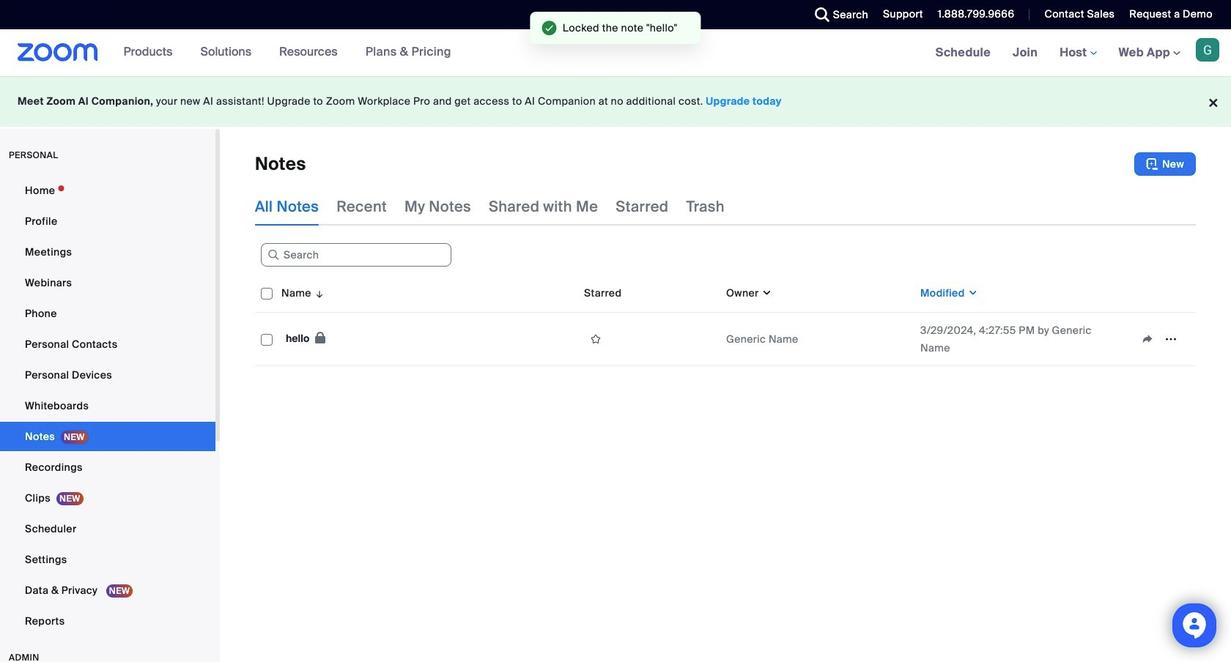 Task type: locate. For each thing, give the bounding box(es) containing it.
more options for hello image
[[1160, 333, 1183, 346]]

share image
[[1136, 333, 1160, 346]]

product information navigation
[[113, 29, 462, 76]]

hello unstarred image
[[584, 333, 608, 346]]

banner
[[0, 29, 1232, 77]]

footer
[[0, 76, 1232, 127]]

Search text field
[[261, 244, 452, 267]]

personal menu menu
[[0, 176, 216, 638]]

application
[[255, 274, 1196, 367], [1136, 328, 1190, 350]]



Task type: describe. For each thing, give the bounding box(es) containing it.
profile picture image
[[1196, 38, 1220, 62]]

success image
[[542, 21, 557, 35]]

tabs of all notes page tab list
[[255, 188, 725, 226]]

meetings navigation
[[925, 29, 1232, 77]]

zoom logo image
[[18, 43, 98, 62]]

arrow down image
[[311, 284, 325, 302]]



Task type: vqa. For each thing, say whether or not it's contained in the screenshot.
application
yes



